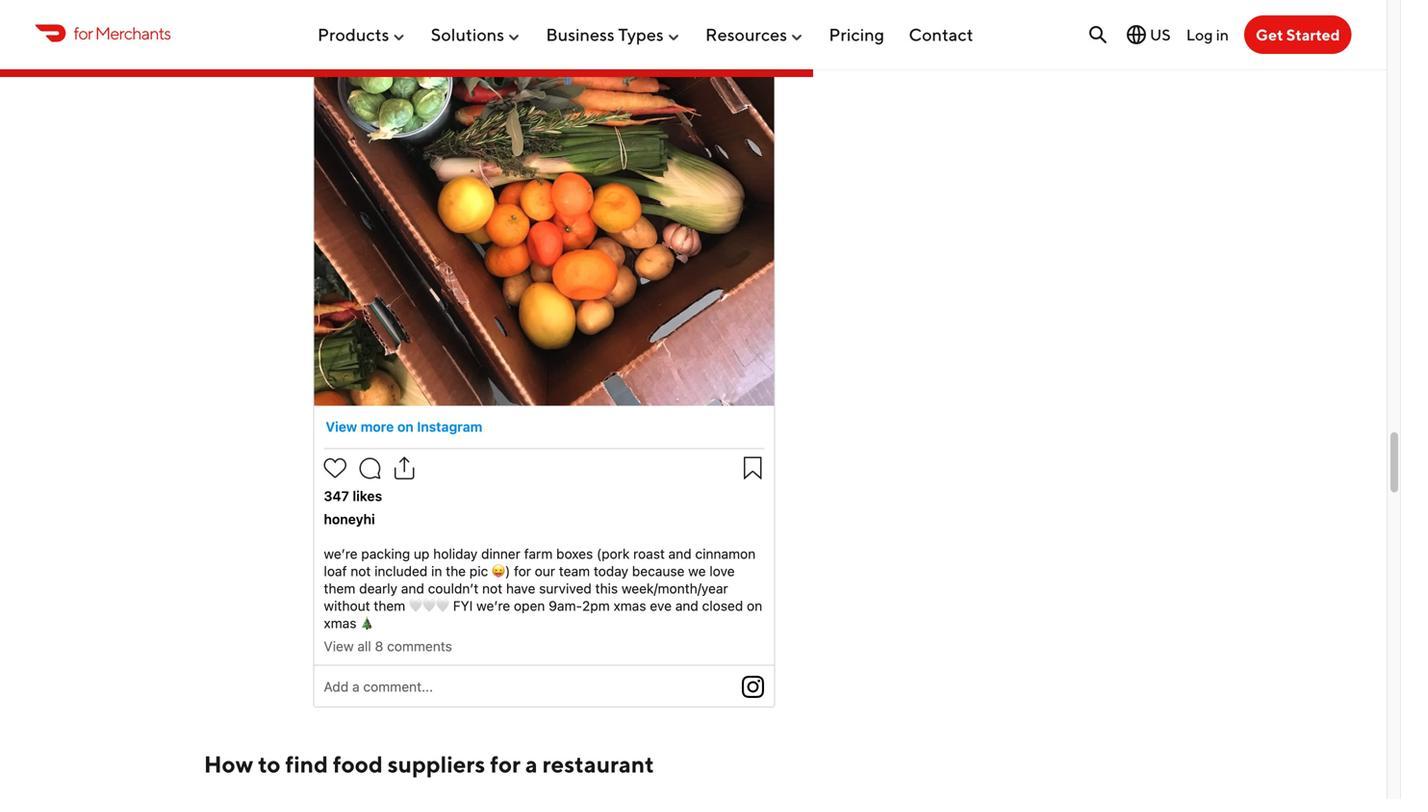 Task type: vqa. For each thing, say whether or not it's contained in the screenshot.
Resources
yes



Task type: locate. For each thing, give the bounding box(es) containing it.
contact link
[[909, 17, 974, 53]]

us
[[1151, 26, 1172, 44]]

log in link
[[1187, 25, 1230, 44]]

solutions
[[431, 24, 505, 45]]

get
[[1257, 26, 1284, 44]]

business
[[546, 24, 615, 45]]

resources
[[706, 24, 788, 45]]

business types
[[546, 24, 664, 45]]

for merchants
[[74, 22, 171, 43]]

0 horizontal spatial for
[[74, 22, 93, 43]]

find
[[285, 750, 328, 778]]

contact
[[909, 24, 974, 45]]

get started button
[[1245, 15, 1352, 54]]

for merchants link
[[35, 20, 171, 46]]

suppliers
[[388, 750, 486, 778]]

log in
[[1187, 25, 1230, 44]]

started
[[1287, 26, 1341, 44]]

pricing link
[[829, 17, 885, 53]]

for left merchants in the top of the page
[[74, 22, 93, 43]]

products
[[318, 24, 389, 45]]

1 vertical spatial for
[[490, 750, 521, 778]]

for
[[74, 22, 93, 43], [490, 750, 521, 778]]

a
[[526, 750, 538, 778]]

solutions link
[[431, 17, 522, 53]]

products link
[[318, 17, 407, 53]]

for left a
[[490, 750, 521, 778]]

pricing
[[829, 24, 885, 45]]

0 vertical spatial for
[[74, 22, 93, 43]]

resources link
[[706, 17, 805, 53]]



Task type: describe. For each thing, give the bounding box(es) containing it.
food
[[333, 750, 383, 778]]

1 horizontal spatial for
[[490, 750, 521, 778]]

business types link
[[546, 17, 681, 53]]

log
[[1187, 25, 1214, 44]]

how to find food suppliers for a restaurant
[[204, 750, 655, 778]]

types
[[618, 24, 664, 45]]

how
[[204, 750, 253, 778]]

merchants
[[95, 22, 171, 43]]

in
[[1217, 25, 1230, 44]]

restaurant
[[543, 750, 655, 778]]

get started
[[1257, 26, 1341, 44]]

globe line image
[[1126, 23, 1149, 46]]

to
[[258, 750, 281, 778]]



